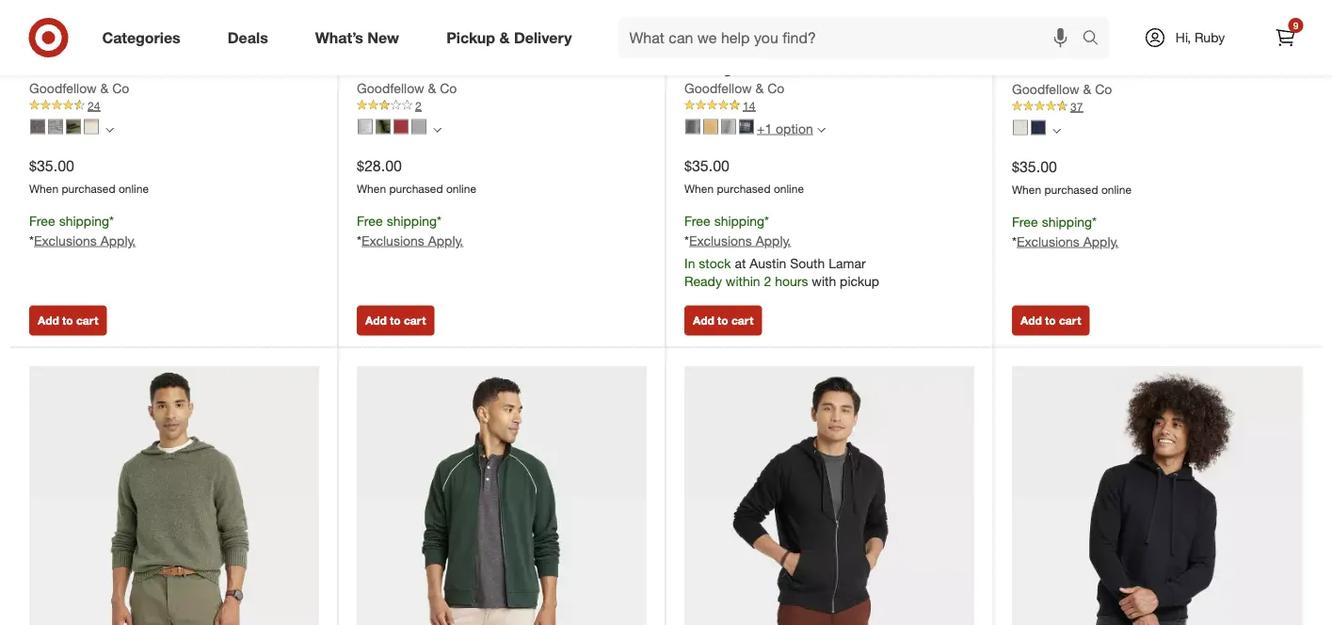 Task type: describe. For each thing, give the bounding box(es) containing it.
search
[[1074, 30, 1119, 49]]

men's cable knit pullover sweater - goodfellow & co™ link
[[1012, 37, 1259, 80]]

add to cart button for men's ribbed hem v-neck cardigan - goodfellow & co™
[[685, 306, 762, 336]]

what's
[[315, 28, 363, 47]]

all colors element for henley
[[105, 123, 114, 134]]

what's new
[[315, 28, 399, 47]]

apply. for hem
[[756, 232, 791, 248]]

co™ inside the men's v-neck pullover sweater - goodfellow & co™
[[457, 59, 486, 77]]

south
[[790, 255, 825, 271]]

categories
[[102, 28, 181, 47]]

goodfellow & co for cable
[[1012, 81, 1112, 97]]

free for men's cable knit pullover sweater - goodfellow & co™
[[1012, 213, 1039, 230]]

shipping for men's henley pullover sweater - goodfellow & co™
[[59, 212, 109, 229]]

to for men's ribbed hem v-neck cardigan - goodfellow & co™
[[718, 314, 729, 328]]

14 link
[[685, 98, 975, 114]]

neck inside the men's v-neck pullover sweater - goodfellow & co™
[[419, 37, 456, 55]]

free for men's ribbed hem v-neck cardigan - goodfellow & co™
[[685, 212, 711, 229]]

knit
[[1105, 38, 1134, 56]]

gray image
[[48, 119, 63, 134]]

lamar
[[829, 255, 866, 271]]

v- inside the men's v-neck pullover sweater - goodfellow & co™
[[404, 37, 419, 55]]

add to cart button for men's henley pullover sweater - goodfellow & co™
[[29, 306, 107, 336]]

What can we help you find? suggestions appear below search field
[[618, 17, 1087, 58]]

purchased for men's henley pullover sweater - goodfellow & co™
[[62, 181, 115, 195]]

men's v-neck pullover sweater - goodfellow & co™ link
[[357, 36, 603, 79]]

olive green image
[[376, 119, 391, 134]]

$28.00
[[357, 157, 402, 175]]

goodfellow & co link for henley
[[29, 79, 129, 98]]

add for men's henley pullover sweater - goodfellow & co™
[[38, 314, 59, 328]]

& inside the men's v-neck pullover sweater - goodfellow & co™
[[443, 59, 453, 77]]

all colors image for &
[[105, 126, 114, 134]]

goodfellow & co link for v-
[[357, 79, 457, 98]]

categories link
[[86, 17, 204, 58]]

men's cable knit pullover sweater - goodfellow & co™
[[1012, 38, 1259, 78]]

gray image
[[358, 119, 373, 134]]

online for neck
[[446, 181, 477, 195]]

men's ribbed hem v-neck cardigan - goodfellow & co™ link
[[685, 36, 930, 79]]

free shipping * * exclusions apply. for men's v-neck pullover sweater - goodfellow & co™
[[357, 212, 464, 248]]

goodfellow up olive green image
[[357, 80, 424, 96]]

pickup & delivery
[[447, 28, 572, 47]]

$35.00 for -
[[1012, 157, 1058, 176]]

navy blue image
[[1031, 120, 1046, 135]]

$35.00 for cardigan
[[685, 157, 730, 175]]

men's for men's v-neck pullover sweater - goodfellow & co™
[[357, 37, 400, 55]]

stock
[[699, 255, 731, 271]]

add to cart for men's v-neck pullover sweater - goodfellow & co™
[[365, 314, 426, 328]]

ribbed
[[732, 37, 783, 55]]

in
[[685, 255, 695, 271]]

dark gray image
[[686, 119, 701, 134]]

37
[[1071, 99, 1083, 114]]

at
[[735, 255, 746, 271]]

cart for men's v-neck pullover sweater - goodfellow & co™
[[404, 314, 426, 328]]

shipping for men's cable knit pullover sweater - goodfellow & co™
[[1042, 213, 1092, 230]]

$35.00 when purchased online for -
[[685, 157, 804, 195]]

shipping for men's ribbed hem v-neck cardigan - goodfellow & co™
[[714, 212, 765, 229]]

sweater for men's v-neck pullover sweater - goodfellow & co™
[[522, 37, 581, 55]]

men's ribbed hem v-neck cardigan - goodfellow & co™
[[685, 37, 894, 77]]

sweater for men's cable knit pullover sweater - goodfellow & co™
[[1200, 38, 1259, 56]]

goodfellow & co link for ribbed
[[685, 79, 785, 98]]

co for hem
[[768, 80, 785, 96]]

purchased for men's v-neck pullover sweater - goodfellow & co™
[[389, 181, 443, 195]]

purchased for men's ribbed hem v-neck cardigan - goodfellow & co™
[[717, 181, 771, 195]]

free for men's v-neck pullover sweater - goodfellow & co™
[[357, 212, 383, 229]]

goodfellow inside the men's v-neck pullover sweater - goodfellow & co™
[[357, 59, 439, 77]]

men's for men's henley pullover sweater - goodfellow & co™
[[29, 37, 72, 55]]

men's henley pullover sweater - goodfellow & co™ link
[[29, 36, 275, 79]]

add to cart button for men's cable knit pullover sweater - goodfellow & co™
[[1012, 306, 1090, 336]]

all colors image
[[433, 126, 442, 134]]

+1 option
[[757, 120, 813, 137]]

all colors element for cable
[[1053, 124, 1061, 135]]

goodfellow inside men's cable knit pullover sweater - goodfellow & co™
[[1023, 60, 1104, 78]]

pullover for men's cable knit pullover sweater - goodfellow & co™
[[1138, 38, 1196, 56]]

9
[[1294, 19, 1299, 31]]

light gray image
[[721, 119, 736, 134]]

when for men's ribbed hem v-neck cardigan - goodfellow & co™
[[685, 181, 714, 195]]

men's henley pullover sweater - goodfellow & co™
[[29, 37, 260, 77]]

goodfellow & co for henley
[[29, 80, 129, 96]]

ruby
[[1195, 29, 1225, 46]]

free for men's henley pullover sweater - goodfellow & co™
[[29, 212, 55, 229]]

- inside men's ribbed hem v-neck cardigan - goodfellow & co™
[[754, 59, 760, 77]]

to for men's cable knit pullover sweater - goodfellow & co™
[[1045, 314, 1056, 328]]

co™ inside men's cable knit pullover sweater - goodfellow & co™
[[1123, 60, 1152, 78]]

men's for men's cable knit pullover sweater - goodfellow & co™
[[1012, 38, 1055, 56]]

men's for men's ribbed hem v-neck cardigan - goodfellow & co™
[[685, 37, 728, 55]]

deals link
[[212, 17, 292, 58]]

gold image
[[703, 119, 719, 134]]

cart for men's cable knit pullover sweater - goodfellow & co™
[[1059, 314, 1081, 328]]

cable
[[1060, 38, 1101, 56]]

sweater inside men's henley pullover sweater - goodfellow & co™
[[191, 37, 250, 55]]

0 vertical spatial 2
[[415, 98, 422, 113]]



Task type: locate. For each thing, give the bounding box(es) containing it.
2 horizontal spatial sweater
[[1200, 38, 1259, 56]]

0 horizontal spatial neck
[[419, 37, 456, 55]]

red image
[[394, 119, 409, 134]]

option
[[776, 120, 813, 137]]

shipping inside free shipping * * exclusions apply. in stock at  austin south lamar ready within 2 hours with pickup
[[714, 212, 765, 229]]

goodfellow down "cardigan"
[[685, 80, 752, 96]]

exclusions apply. link
[[34, 232, 136, 248], [362, 232, 464, 248], [689, 232, 791, 248], [1017, 233, 1119, 249]]

online for hem
[[774, 181, 804, 195]]

-
[[254, 37, 260, 55], [585, 37, 591, 55], [754, 59, 760, 77], [1012, 60, 1019, 78]]

online for knit
[[1102, 182, 1132, 196]]

goodfellow down cable
[[1023, 60, 1104, 78]]

1 horizontal spatial $35.00
[[685, 157, 730, 175]]

3 add to cart button from the left
[[685, 306, 762, 336]]

brown image
[[30, 119, 45, 134]]

goodfellow inside men's ribbed hem v-neck cardigan - goodfellow & co™
[[765, 59, 846, 77]]

4 add from the left
[[1021, 314, 1042, 328]]

purchased
[[62, 181, 115, 195], [389, 181, 443, 195], [717, 181, 771, 195], [1045, 182, 1099, 196]]

$35.00 when purchased online down oatmeal image
[[29, 157, 149, 195]]

2 add to cart button from the left
[[357, 306, 434, 336]]

1 cart from the left
[[76, 314, 98, 328]]

ready
[[685, 273, 722, 290]]

neck right hem
[[840, 37, 877, 55]]

when down $28.00
[[357, 181, 386, 195]]

- inside men's henley pullover sweater - goodfellow & co™
[[254, 37, 260, 55]]

exclusions apply. link for men's v-neck pullover sweater - goodfellow & co™
[[362, 232, 464, 248]]

goodfellow & co up "24"
[[29, 80, 129, 96]]

when for men's henley pullover sweater - goodfellow & co™
[[29, 181, 59, 195]]

all colors image right navy blue icon
[[1053, 127, 1061, 135]]

4 add to cart from the left
[[1021, 314, 1081, 328]]

austin
[[750, 255, 787, 271]]

24 link
[[29, 98, 319, 114]]

purchased down oatmeal image
[[62, 181, 115, 195]]

cream image
[[1013, 120, 1028, 135]]

to
[[62, 314, 73, 328], [390, 314, 401, 328], [718, 314, 729, 328], [1045, 314, 1056, 328]]

to for men's v-neck pullover sweater - goodfellow & co™
[[390, 314, 401, 328]]

- inside men's cable knit pullover sweater - goodfellow & co™
[[1012, 60, 1019, 78]]

search button
[[1074, 17, 1119, 62]]

co down the men's v-neck pullover sweater - goodfellow & co™ on the left of page
[[440, 80, 457, 96]]

+1 option button
[[677, 114, 834, 144]]

cardigan
[[685, 59, 750, 77]]

pullover for men's v-neck pullover sweater - goodfellow & co™
[[460, 37, 518, 55]]

when for men's cable knit pullover sweater - goodfellow & co™
[[1012, 182, 1042, 196]]

pullover
[[129, 37, 187, 55], [460, 37, 518, 55], [1138, 38, 1196, 56]]

when down the cream icon
[[1012, 182, 1042, 196]]

4 to from the left
[[1045, 314, 1056, 328]]

purchased inside $28.00 when purchased online
[[389, 181, 443, 195]]

pullover inside the men's v-neck pullover sweater - goodfellow & co™
[[460, 37, 518, 55]]

henley
[[76, 37, 125, 55]]

deals
[[228, 28, 268, 47]]

1 v- from the left
[[404, 37, 419, 55]]

men's hooded sweatshirt - goodfellow & co™ image
[[685, 367, 975, 625], [685, 367, 975, 625]]

1 neck from the left
[[419, 37, 456, 55]]

exclusions
[[34, 232, 97, 248], [362, 232, 425, 248], [689, 232, 752, 248], [1017, 233, 1080, 249]]

- right delivery
[[585, 37, 591, 55]]

goodfellow
[[29, 59, 111, 77], [357, 59, 439, 77], [765, 59, 846, 77], [1023, 60, 1104, 78], [29, 80, 97, 96], [357, 80, 424, 96], [685, 80, 752, 96], [1012, 81, 1080, 97]]

3 add from the left
[[693, 314, 715, 328]]

goodfellow up 37
[[1012, 81, 1080, 97]]

men's inside the men's v-neck pullover sweater - goodfellow & co™
[[357, 37, 400, 55]]

$28.00 when purchased online
[[357, 157, 477, 195]]

all colors element right charcoal heathered gray image
[[433, 123, 442, 134]]

purchased down +1 option dropdown button
[[717, 181, 771, 195]]

goodfellow down hem
[[765, 59, 846, 77]]

add
[[38, 314, 59, 328], [365, 314, 387, 328], [693, 314, 715, 328], [1021, 314, 1042, 328]]

0 horizontal spatial $35.00
[[29, 157, 74, 175]]

add to cart button
[[29, 306, 107, 336], [357, 306, 434, 336], [685, 306, 762, 336], [1012, 306, 1090, 336]]

1 horizontal spatial sweater
[[522, 37, 581, 55]]

men's ribbed hem hooded pullover sweater - goodfellow & co™ image
[[29, 367, 319, 625], [29, 367, 319, 625]]

all colors + 1 more colors element
[[817, 123, 826, 134]]

1 horizontal spatial all colors element
[[433, 123, 442, 134]]

goodfellow & co link up 14
[[685, 79, 785, 98]]

sweater inside men's cable knit pullover sweater - goodfellow & co™
[[1200, 38, 1259, 56]]

cart for men's henley pullover sweater - goodfellow & co™
[[76, 314, 98, 328]]

1 vertical spatial 2
[[764, 273, 772, 290]]

3 cart from the left
[[732, 314, 754, 328]]

1 horizontal spatial all colors image
[[1053, 127, 1061, 135]]

cart for men's ribbed hem v-neck cardigan - goodfellow & co™
[[732, 314, 754, 328]]

co for neck
[[440, 80, 457, 96]]

all colors + 1 more colors image
[[817, 126, 826, 134]]

online for pullover
[[119, 181, 149, 195]]

0 horizontal spatial free shipping * * exclusions apply.
[[29, 212, 136, 248]]

$35.00
[[29, 157, 74, 175], [685, 157, 730, 175], [1012, 157, 1058, 176]]

co down men's cable knit pullover sweater - goodfellow & co™
[[1095, 81, 1112, 97]]

with
[[812, 273, 836, 290]]

what's new link
[[299, 17, 423, 58]]

3 add to cart from the left
[[693, 314, 754, 328]]

apply. for pullover
[[100, 232, 136, 248]]

exclusions for men's cable knit pullover sweater - goodfellow & co™
[[1017, 233, 1080, 249]]

green image
[[66, 119, 81, 134]]

purchased down $28.00
[[389, 181, 443, 195]]

add to cart button for men's v-neck pullover sweater - goodfellow & co™
[[357, 306, 434, 336]]

all colors image for goodfellow
[[1053, 127, 1061, 135]]

co for pullover
[[112, 80, 129, 96]]

add to cart for men's cable knit pullover sweater - goodfellow & co™
[[1021, 314, 1081, 328]]

1 horizontal spatial pullover
[[460, 37, 518, 55]]

men's v-neck pullover sweater - goodfellow & co™
[[357, 37, 591, 77]]

$35.00 down gray icon
[[29, 157, 74, 175]]

neck right new
[[419, 37, 456, 55]]

goodfellow & co for ribbed
[[685, 80, 785, 96]]

add for men's cable knit pullover sweater - goodfellow & co™
[[1021, 314, 1042, 328]]

sweater inside the men's v-neck pullover sweater - goodfellow & co™
[[522, 37, 581, 55]]

$35.00 for goodfellow
[[29, 157, 74, 175]]

2 link
[[357, 98, 647, 114]]

$35.00 when purchased online for goodfellow
[[1012, 157, 1132, 196]]

exclusions apply. link for men's cable knit pullover sweater - goodfellow & co™
[[1017, 233, 1119, 249]]

& inside men's cable knit pullover sweater - goodfellow & co™
[[1108, 60, 1119, 78]]

exclusions for men's henley pullover sweater - goodfellow & co™
[[34, 232, 97, 248]]

- left 'what's'
[[254, 37, 260, 55]]

$35.00 when purchased online down navy blue icon
[[1012, 157, 1132, 196]]

pullover inside men's cable knit pullover sweater - goodfellow & co™
[[1138, 38, 1196, 56]]

apply. inside free shipping * * exclusions apply. in stock at  austin south lamar ready within 2 hours with pickup
[[756, 232, 791, 248]]

$35.00 when purchased online down +1 option dropdown button
[[685, 157, 804, 195]]

men's inside men's cable knit pullover sweater - goodfellow & co™
[[1012, 38, 1055, 56]]

all colors image right oatmeal image
[[105, 126, 114, 134]]

2 neck from the left
[[840, 37, 877, 55]]

men's v-neck pullover sweater - goodfellow & co™ image
[[357, 0, 647, 25], [357, 0, 647, 25]]

to for men's henley pullover sweater - goodfellow & co™
[[62, 314, 73, 328]]

men's cable knit pullover sweater - goodfellow & co™ image
[[1012, 0, 1303, 26], [1012, 0, 1303, 26]]

shipping
[[59, 212, 109, 229], [387, 212, 437, 229], [714, 212, 765, 229], [1042, 213, 1092, 230]]

hi,
[[1176, 29, 1191, 46]]

2 horizontal spatial free shipping * * exclusions apply.
[[1012, 213, 1119, 249]]

37 link
[[1012, 98, 1303, 115]]

delivery
[[514, 28, 572, 47]]

goodfellow & co
[[29, 80, 129, 96], [357, 80, 457, 96], [685, 80, 785, 96], [1012, 81, 1112, 97]]

free shipping * * exclusions apply. for men's henley pullover sweater - goodfellow & co™
[[29, 212, 136, 248]]

2 to from the left
[[390, 314, 401, 328]]

neck inside men's ribbed hem v-neck cardigan - goodfellow & co™
[[840, 37, 877, 55]]

4 cart from the left
[[1059, 314, 1081, 328]]

goodfellow down henley at the left top of page
[[29, 59, 111, 77]]

& inside men's henley pullover sweater - goodfellow & co™
[[115, 59, 125, 77]]

new
[[368, 28, 399, 47]]

men's left henley at the left top of page
[[29, 37, 72, 55]]

2 horizontal spatial all colors element
[[1053, 124, 1061, 135]]

co™ down categories link
[[129, 59, 158, 77]]

0 horizontal spatial $35.00 when purchased online
[[29, 157, 149, 195]]

men's inside men's henley pullover sweater - goodfellow & co™
[[29, 37, 72, 55]]

2 horizontal spatial pullover
[[1138, 38, 1196, 56]]

1 horizontal spatial 2
[[764, 273, 772, 290]]

& inside men's ribbed hem v-neck cardigan - goodfellow & co™
[[850, 59, 861, 77]]

all colors element
[[105, 123, 114, 134], [433, 123, 442, 134], [1053, 124, 1061, 135]]

goodfellow down new
[[357, 59, 439, 77]]

hem
[[787, 37, 820, 55]]

- down ribbed in the top right of the page
[[754, 59, 760, 77]]

1 horizontal spatial $35.00 when purchased online
[[685, 157, 804, 195]]

2
[[415, 98, 422, 113], [764, 273, 772, 290]]

goodfellow & co link up red icon
[[357, 79, 457, 98]]

3 to from the left
[[718, 314, 729, 328]]

& inside pickup & delivery link
[[500, 28, 510, 47]]

when down dark gray icon
[[685, 181, 714, 195]]

+1
[[757, 120, 772, 137]]

navy blue image
[[739, 119, 754, 134]]

- inside the men's v-neck pullover sweater - goodfellow & co™
[[585, 37, 591, 55]]

$35.00 when purchased online for &
[[29, 157, 149, 195]]

sweater up 24 link
[[191, 37, 250, 55]]

hours
[[775, 273, 808, 290]]

0 horizontal spatial sweater
[[191, 37, 250, 55]]

9 link
[[1265, 17, 1307, 58]]

v- right new
[[404, 37, 419, 55]]

when for men's v-neck pullover sweater - goodfellow & co™
[[357, 181, 386, 195]]

apply. for knit
[[1084, 233, 1119, 249]]

purchased for men's cable knit pullover sweater - goodfellow & co™
[[1045, 182, 1099, 196]]

men's henley pullover sweater - goodfellow & co™ image
[[29, 0, 319, 25], [29, 0, 319, 25]]

14
[[743, 98, 756, 113]]

when down brown image
[[29, 181, 59, 195]]

goodfellow & co up 14
[[685, 80, 785, 96]]

apply. for neck
[[428, 232, 464, 248]]

v- right hem
[[825, 37, 840, 55]]

sweater up 2 link on the left top of the page
[[522, 37, 581, 55]]

v-
[[404, 37, 419, 55], [825, 37, 840, 55]]

all colors element right navy blue icon
[[1053, 124, 1061, 135]]

all colors element right oatmeal image
[[105, 123, 114, 134]]

2 cart from the left
[[404, 314, 426, 328]]

$35.00 when purchased online
[[29, 157, 149, 195], [685, 157, 804, 195], [1012, 157, 1132, 196]]

co™ inside men's ribbed hem v-neck cardigan - goodfellow & co™
[[865, 59, 894, 77]]

0 horizontal spatial all colors element
[[105, 123, 114, 134]]

add to cart for men's henley pullover sweater - goodfellow & co™
[[38, 314, 98, 328]]

apply.
[[100, 232, 136, 248], [428, 232, 464, 248], [756, 232, 791, 248], [1084, 233, 1119, 249]]

goodfellow inside men's henley pullover sweater - goodfellow & co™
[[29, 59, 111, 77]]

0 horizontal spatial all colors image
[[105, 126, 114, 134]]

when
[[29, 181, 59, 195], [357, 181, 386, 195], [685, 181, 714, 195], [1012, 182, 1042, 196]]

co down men's ribbed hem v-neck cardigan - goodfellow & co™
[[768, 80, 785, 96]]

shipping for men's v-neck pullover sweater - goodfellow & co™
[[387, 212, 437, 229]]

all colors image
[[105, 126, 114, 134], [1053, 127, 1061, 135]]

exclusions apply. link for men's henley pullover sweater - goodfellow & co™
[[34, 232, 136, 248]]

24
[[88, 98, 100, 113]]

free
[[29, 212, 55, 229], [357, 212, 383, 229], [685, 212, 711, 229], [1012, 213, 1039, 230]]

add for men's v-neck pullover sweater - goodfellow & co™
[[365, 314, 387, 328]]

free shipping * * exclusions apply.
[[29, 212, 136, 248], [357, 212, 464, 248], [1012, 213, 1119, 249]]

goodfellow & co for v-
[[357, 80, 457, 96]]

when inside $28.00 when purchased online
[[357, 181, 386, 195]]

men's regular fit hooded sweatshirt - goodfellow & co™ image
[[1012, 367, 1303, 625], [1012, 367, 1303, 625]]

goodfellow & co link up "24"
[[29, 79, 129, 98]]

online
[[119, 181, 149, 195], [446, 181, 477, 195], [774, 181, 804, 195], [1102, 182, 1132, 196]]

2 add from the left
[[365, 314, 387, 328]]

goodfellow & co link
[[29, 79, 129, 98], [357, 79, 457, 98], [685, 79, 785, 98], [1012, 80, 1112, 98]]

men's
[[29, 37, 72, 55], [357, 37, 400, 55], [685, 37, 728, 55], [1012, 38, 1055, 56]]

cart
[[76, 314, 98, 328], [404, 314, 426, 328], [732, 314, 754, 328], [1059, 314, 1081, 328]]

men's inside men's ribbed hem v-neck cardigan - goodfellow & co™
[[685, 37, 728, 55]]

pickup & delivery link
[[431, 17, 596, 58]]

2 v- from the left
[[825, 37, 840, 55]]

v- inside men's ribbed hem v-neck cardigan - goodfellow & co™
[[825, 37, 840, 55]]

co™ inside men's henley pullover sweater - goodfellow & co™
[[129, 59, 158, 77]]

co™ down pickup on the top left
[[457, 59, 486, 77]]

men's up "cardigan"
[[685, 37, 728, 55]]

purchased down navy blue icon
[[1045, 182, 1099, 196]]

1 to from the left
[[62, 314, 73, 328]]

add to cart for men's ribbed hem v-neck cardigan - goodfellow & co™
[[693, 314, 754, 328]]

2 up charcoal heathered gray image
[[415, 98, 422, 113]]

goodfellow & co link for cable
[[1012, 80, 1112, 98]]

2 down austin
[[764, 273, 772, 290]]

men's ribbed hem v-neck cardigan - goodfellow & co™ image
[[685, 0, 975, 25], [685, 0, 975, 25]]

free inside free shipping * * exclusions apply. in stock at  austin south lamar ready within 2 hours with pickup
[[685, 212, 711, 229]]

exclusions inside free shipping * * exclusions apply. in stock at  austin south lamar ready within 2 hours with pickup
[[689, 232, 752, 248]]

- up the cream icon
[[1012, 60, 1019, 78]]

add to cart
[[38, 314, 98, 328], [365, 314, 426, 328], [693, 314, 754, 328], [1021, 314, 1081, 328]]

1 add to cart button from the left
[[29, 306, 107, 336]]

oatmeal image
[[84, 119, 99, 134]]

exclusions for men's ribbed hem v-neck cardigan - goodfellow & co™
[[689, 232, 752, 248]]

co
[[112, 80, 129, 96], [440, 80, 457, 96], [768, 80, 785, 96], [1095, 81, 1112, 97]]

co™
[[129, 59, 158, 77], [457, 59, 486, 77], [865, 59, 894, 77], [1123, 60, 1152, 78]]

1 add from the left
[[38, 314, 59, 328]]

0 horizontal spatial 2
[[415, 98, 422, 113]]

men's left cable
[[1012, 38, 1055, 56]]

men's casual fit zip-up sweatshirt - goodfellow & co™ image
[[357, 367, 647, 625], [357, 367, 647, 625]]

&
[[500, 28, 510, 47], [115, 59, 125, 77], [443, 59, 453, 77], [850, 59, 861, 77], [1108, 60, 1119, 78], [100, 80, 109, 96], [428, 80, 436, 96], [756, 80, 764, 96], [1083, 81, 1092, 97]]

1 horizontal spatial v-
[[825, 37, 840, 55]]

co down men's henley pullover sweater - goodfellow & co™
[[112, 80, 129, 96]]

$35.00 down gold icon
[[685, 157, 730, 175]]

1 add to cart from the left
[[38, 314, 98, 328]]

1 horizontal spatial neck
[[840, 37, 877, 55]]

2 horizontal spatial $35.00 when purchased online
[[1012, 157, 1132, 196]]

2 add to cart from the left
[[365, 314, 426, 328]]

neck
[[419, 37, 456, 55], [840, 37, 877, 55]]

2 horizontal spatial $35.00
[[1012, 157, 1058, 176]]

goodfellow up "24"
[[29, 80, 97, 96]]

pickup
[[840, 273, 880, 290]]

$35.00 down navy blue icon
[[1012, 157, 1058, 176]]

pickup
[[447, 28, 495, 47]]

free shipping * * exclusions apply. for men's cable knit pullover sweater - goodfellow & co™
[[1012, 213, 1119, 249]]

1 horizontal spatial free shipping * * exclusions apply.
[[357, 212, 464, 248]]

online inside $28.00 when purchased online
[[446, 181, 477, 195]]

pullover inside men's henley pullover sweater - goodfellow & co™
[[129, 37, 187, 55]]

free shipping * * exclusions apply. in stock at  austin south lamar ready within 2 hours with pickup
[[685, 212, 880, 290]]

sweater right hi,
[[1200, 38, 1259, 56]]

2 inside free shipping * * exclusions apply. in stock at  austin south lamar ready within 2 hours with pickup
[[764, 273, 772, 290]]

goodfellow & co link up 37
[[1012, 80, 1112, 98]]

4 add to cart button from the left
[[1012, 306, 1090, 336]]

co™ down what can we help you find? suggestions appear below search field
[[865, 59, 894, 77]]

men's up olive green image
[[357, 37, 400, 55]]

hi, ruby
[[1176, 29, 1225, 46]]

sweater
[[191, 37, 250, 55], [522, 37, 581, 55], [1200, 38, 1259, 56]]

all colors element for v-
[[433, 123, 442, 134]]

exclusions for men's v-neck pullover sweater - goodfellow & co™
[[362, 232, 425, 248]]

goodfellow & co up 37
[[1012, 81, 1112, 97]]

*
[[109, 212, 114, 229], [437, 212, 442, 229], [765, 212, 769, 229], [1092, 213, 1097, 230], [29, 232, 34, 248], [357, 232, 362, 248], [685, 232, 689, 248], [1012, 233, 1017, 249]]

0 horizontal spatial pullover
[[129, 37, 187, 55]]

add for men's ribbed hem v-neck cardigan - goodfellow & co™
[[693, 314, 715, 328]]

co for knit
[[1095, 81, 1112, 97]]

0 horizontal spatial v-
[[404, 37, 419, 55]]

co™ down knit
[[1123, 60, 1152, 78]]

charcoal heathered gray image
[[412, 119, 427, 134]]

goodfellow & co up red icon
[[357, 80, 457, 96]]

within
[[726, 273, 761, 290]]



Task type: vqa. For each thing, say whether or not it's contained in the screenshot.
DEALS link
yes



